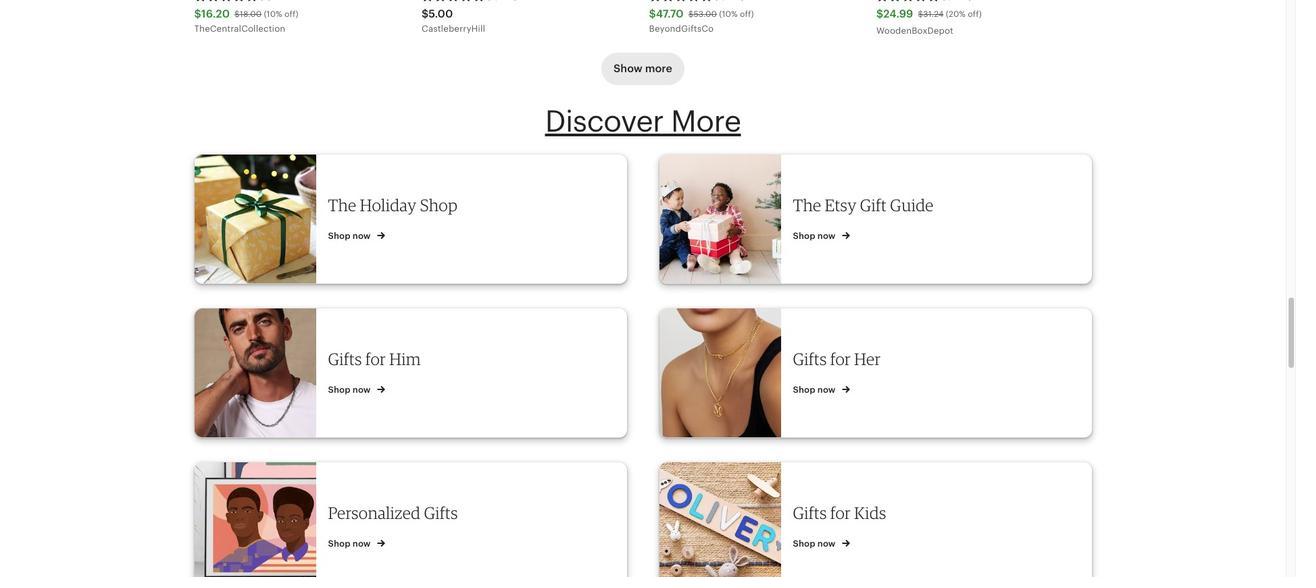 Task type: locate. For each thing, give the bounding box(es) containing it.
for left him
[[366, 349, 386, 370]]

for left kids
[[831, 503, 851, 524]]

1 horizontal spatial (10%
[[719, 9, 738, 19]]

3 5 out of 5 stars image from the left
[[649, 0, 713, 2]]

off) for 24.99
[[968, 9, 982, 19]]

shop now down etsy
[[793, 231, 838, 241]]

shop now
[[328, 231, 373, 241], [793, 231, 838, 241], [328, 385, 373, 395], [793, 385, 838, 395], [328, 539, 373, 549], [793, 539, 838, 549]]

shop now for personalized gifts
[[328, 539, 373, 549]]

the left etsy
[[793, 195, 822, 215]]

off)
[[285, 9, 299, 19], [740, 9, 754, 19], [968, 9, 982, 19]]

off) inside $ 16.20 $ 18.00 (10% off) thecentralcollection
[[285, 9, 299, 19]]

shop for him
[[328, 385, 351, 395]]

gifts
[[328, 349, 362, 370], [793, 349, 827, 370], [424, 503, 458, 524], [793, 503, 827, 524]]

gifts for kids
[[793, 503, 887, 524]]

(20%
[[946, 9, 966, 19]]

now down gifts for her
[[818, 385, 836, 395]]

$ 16.20 $ 18.00 (10% off) thecentralcollection
[[194, 7, 299, 34]]

47.70
[[656, 7, 684, 20]]

shop now for the holiday shop
[[328, 231, 373, 241]]

shop down gifts for kids on the right of the page
[[793, 539, 816, 549]]

2 5 out of 5 stars image from the left
[[422, 0, 485, 2]]

now down personalized
[[353, 539, 371, 549]]

show more link
[[602, 53, 685, 85]]

1 the from the left
[[328, 195, 356, 215]]

1 horizontal spatial off)
[[740, 9, 754, 19]]

5.00
[[429, 7, 453, 20]]

shop now down gifts for kids on the right of the page
[[793, 539, 838, 549]]

shop for gift
[[793, 231, 816, 241]]

gifts right personalized
[[424, 503, 458, 524]]

(10% inside $ 16.20 $ 18.00 (10% off) thecentralcollection
[[264, 9, 282, 19]]

discover more
[[545, 105, 741, 139]]

off) right 18.00
[[285, 9, 299, 19]]

shop right holiday
[[420, 195, 458, 215]]

the left holiday
[[328, 195, 356, 215]]

5 out of 5 stars image for 24.99
[[877, 0, 940, 2]]

personalized gifts
[[328, 503, 458, 524]]

now for the holiday shop
[[353, 231, 371, 241]]

more
[[645, 62, 673, 75]]

gifts left kids
[[793, 503, 827, 524]]

off) right 53.00
[[740, 9, 754, 19]]

1 off) from the left
[[285, 9, 299, 19]]

(10% right 53.00
[[719, 9, 738, 19]]

off) for 16.20
[[285, 9, 299, 19]]

gifts for gifts for kids
[[793, 503, 827, 524]]

24.99
[[884, 7, 914, 20]]

for
[[366, 349, 386, 370], [831, 349, 851, 370], [831, 503, 851, 524]]

5 out of 5 stars image
[[194, 0, 258, 2], [422, 0, 485, 2], [649, 0, 713, 2], [877, 0, 940, 2]]

(10% inside $ 47.70 $ 53.00 (10% off) beyondgiftsco
[[719, 9, 738, 19]]

1 5 out of 5 stars image from the left
[[194, 0, 258, 2]]

shop now for gifts for him
[[328, 385, 373, 395]]

(10% for 16.20
[[264, 9, 282, 19]]

him
[[389, 349, 421, 370]]

gifts left him
[[328, 349, 362, 370]]

3 off) from the left
[[968, 9, 982, 19]]

now down gifts for kids on the right of the page
[[818, 539, 836, 549]]

2 horizontal spatial off)
[[968, 9, 982, 19]]

now
[[353, 231, 371, 241], [818, 231, 836, 241], [353, 385, 371, 395], [818, 385, 836, 395], [353, 539, 371, 549], [818, 539, 836, 549]]

gift
[[860, 195, 887, 215]]

$
[[194, 7, 201, 20], [422, 7, 429, 20], [649, 7, 656, 20], [877, 7, 884, 20], [235, 9, 240, 19], [689, 9, 694, 19], [918, 9, 924, 19]]

now down etsy
[[818, 231, 836, 241]]

beyondgiftsco
[[649, 23, 714, 34]]

5 out of 5 stars image up 5.00
[[422, 0, 485, 2]]

shop down the holiday shop
[[328, 231, 351, 241]]

5 out of 5 stars image up '47.70'
[[649, 0, 713, 2]]

off) inside $ 24.99 $ 31.24 (20% off) woodenboxdepot
[[968, 9, 982, 19]]

etsy
[[825, 195, 857, 215]]

now for gifts for her
[[818, 385, 836, 395]]

shop down the etsy gift guide
[[793, 231, 816, 241]]

5 out of 5 stars image for 16.20
[[194, 0, 258, 2]]

0 horizontal spatial (10%
[[264, 9, 282, 19]]

now for personalized gifts
[[353, 539, 371, 549]]

now down gifts for him
[[353, 385, 371, 395]]

shop now down personalized
[[328, 539, 373, 549]]

5 out of 5 stars image up "24.99"
[[877, 0, 940, 2]]

5 out of 5 stars image for 5.00
[[422, 0, 485, 2]]

1 (10% from the left
[[264, 9, 282, 19]]

the etsy gift guide
[[793, 195, 934, 215]]

2 (10% from the left
[[719, 9, 738, 19]]

now for gifts for him
[[353, 385, 371, 395]]

2 the from the left
[[793, 195, 822, 215]]

gifts left her
[[793, 349, 827, 370]]

(10% right 18.00
[[264, 9, 282, 19]]

(10%
[[264, 9, 282, 19], [719, 9, 738, 19]]

the
[[328, 195, 356, 215], [793, 195, 822, 215]]

more
[[671, 105, 741, 139]]

off) inside $ 47.70 $ 53.00 (10% off) beyondgiftsco
[[740, 9, 754, 19]]

31.24
[[924, 9, 944, 19]]

gifts for gifts for her
[[793, 349, 827, 370]]

4 5 out of 5 stars image from the left
[[877, 0, 940, 2]]

2 off) from the left
[[740, 9, 754, 19]]

shop now down gifts for her
[[793, 385, 838, 395]]

the for the etsy gift guide
[[793, 195, 822, 215]]

shop for shop
[[328, 231, 351, 241]]

off) right (20% on the top
[[968, 9, 982, 19]]

now down holiday
[[353, 231, 371, 241]]

shop down gifts for him
[[328, 385, 351, 395]]

shop now down gifts for him
[[328, 385, 373, 395]]

shop down gifts for her
[[793, 385, 816, 395]]

shop now down holiday
[[328, 231, 373, 241]]

shop
[[420, 195, 458, 215], [328, 231, 351, 241], [793, 231, 816, 241], [328, 385, 351, 395], [793, 385, 816, 395], [328, 539, 351, 549], [793, 539, 816, 549]]

holiday
[[360, 195, 417, 215]]

0 horizontal spatial the
[[328, 195, 356, 215]]

0 horizontal spatial off)
[[285, 9, 299, 19]]

18.00
[[240, 9, 262, 19]]

gifts for him
[[328, 349, 421, 370]]

5 out of 5 stars image up 16.20
[[194, 0, 258, 2]]

1 horizontal spatial the
[[793, 195, 822, 215]]

for left her
[[831, 349, 851, 370]]

gifts for her
[[793, 349, 881, 370]]



Task type: vqa. For each thing, say whether or not it's contained in the screenshot.


Task type: describe. For each thing, give the bounding box(es) containing it.
show
[[614, 62, 643, 75]]

off) for 47.70
[[740, 9, 754, 19]]

5 out of 5 stars image for 47.70
[[649, 0, 713, 2]]

her
[[854, 349, 881, 370]]

gifts for gifts for him
[[328, 349, 362, 370]]

for for her
[[831, 349, 851, 370]]

$ 24.99 $ 31.24 (20% off) woodenboxdepot
[[877, 7, 982, 36]]

shop now for the etsy gift guide
[[793, 231, 838, 241]]

shop for kids
[[793, 539, 816, 549]]

castleberryhill
[[422, 23, 485, 34]]

thecentralcollection
[[194, 23, 286, 34]]

shop down personalized
[[328, 539, 351, 549]]

the for the holiday shop
[[328, 195, 356, 215]]

personalized
[[328, 503, 421, 524]]

kids
[[854, 503, 887, 524]]

$ 5.00 castleberryhill
[[422, 7, 485, 34]]

shop for her
[[793, 385, 816, 395]]

now for gifts for kids
[[818, 539, 836, 549]]

show more
[[614, 62, 673, 75]]

$ inside the "$ 5.00 castleberryhill"
[[422, 7, 429, 20]]

shop now for gifts for kids
[[793, 539, 838, 549]]

woodenboxdepot
[[877, 25, 954, 36]]

the holiday shop
[[328, 195, 458, 215]]

discover
[[545, 105, 664, 139]]

$ 47.70 $ 53.00 (10% off) beyondgiftsco
[[649, 7, 754, 34]]

16.20
[[201, 7, 230, 20]]

(10% for 47.70
[[719, 9, 738, 19]]

53.00
[[694, 9, 717, 19]]

shop now for gifts for her
[[793, 385, 838, 395]]

discover more link
[[545, 105, 741, 139]]

for for him
[[366, 349, 386, 370]]

guide
[[890, 195, 934, 215]]

for for kids
[[831, 503, 851, 524]]

now for the etsy gift guide
[[818, 231, 836, 241]]



